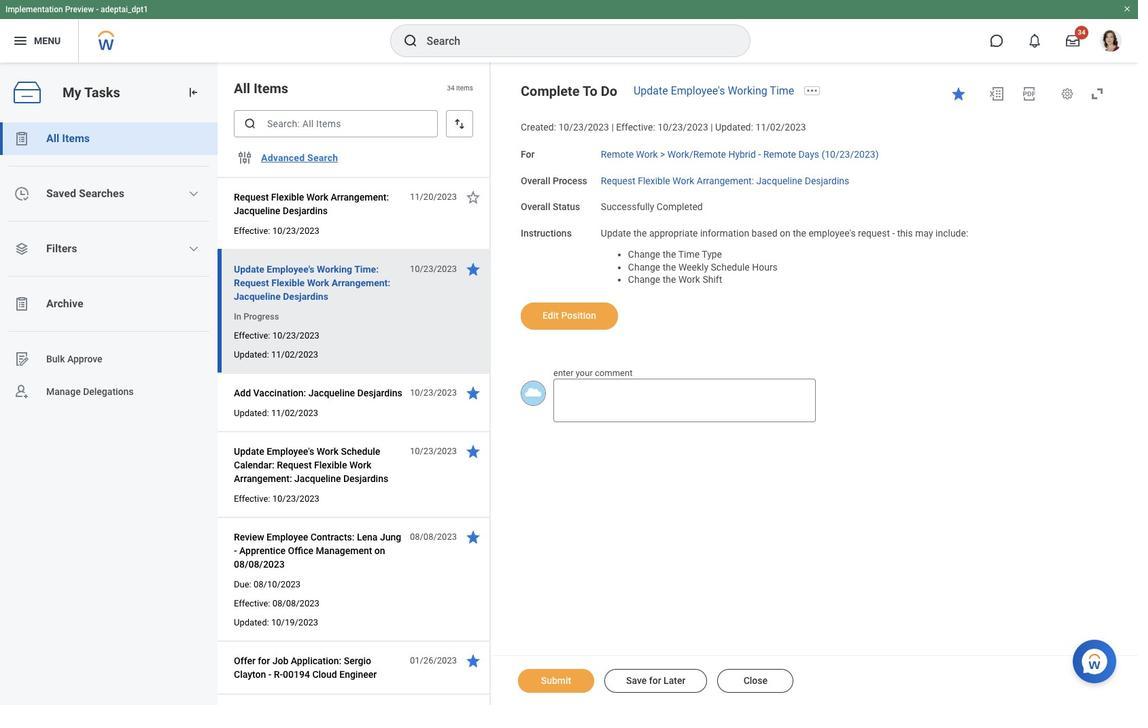 Task type: locate. For each thing, give the bounding box(es) containing it.
all
[[234, 80, 250, 97], [46, 132, 59, 145]]

this
[[897, 228, 913, 239]]

request flexible work arrangement: jacqueline desjardins down search
[[234, 192, 389, 216]]

advanced
[[261, 152, 305, 163]]

implementation preview -   adeptai_dpt1
[[5, 5, 148, 14]]

employee's inside update employee's work schedule calendar: request flexible work arrangement: jacqueline desjardins
[[267, 446, 314, 457]]

3 effective: 10/23/2023 from the top
[[234, 494, 319, 504]]

chevron down image for filters
[[189, 243, 199, 254]]

later
[[664, 675, 686, 686]]

1 horizontal spatial on
[[780, 228, 791, 239]]

1 vertical spatial time
[[678, 249, 700, 260]]

jacqueline inside 'link'
[[756, 175, 803, 186]]

filters
[[46, 242, 77, 255]]

may
[[915, 228, 933, 239]]

0 vertical spatial updated: 11/02/2023
[[234, 350, 318, 360]]

effective: 10/23/2023 down request flexible work arrangement: jacqueline desjardins button
[[234, 226, 319, 236]]

1 vertical spatial effective: 10/23/2023
[[234, 330, 319, 341]]

1 vertical spatial all
[[46, 132, 59, 145]]

all items up search image
[[234, 80, 288, 97]]

perspective image
[[14, 241, 30, 257]]

remote left the >
[[601, 149, 634, 160]]

08/08/2023 up 10/19/2023
[[272, 598, 319, 609]]

employee's up calendar:
[[267, 446, 314, 457]]

for up ‎-
[[258, 655, 270, 666]]

enter your comment text field
[[553, 379, 816, 422]]

0 horizontal spatial |
[[612, 122, 614, 133]]

change
[[628, 249, 660, 260], [628, 261, 660, 272], [628, 274, 660, 285]]

in progress
[[234, 311, 279, 322]]

0 vertical spatial employee's
[[671, 84, 725, 97]]

chevron down image
[[189, 188, 199, 199], [189, 243, 199, 254]]

11/20/2023
[[410, 192, 457, 202]]

0 horizontal spatial for
[[258, 655, 270, 666]]

08/08/2023 down apprentice
[[234, 559, 285, 570]]

0 vertical spatial for
[[258, 655, 270, 666]]

the left "employee's"
[[793, 228, 806, 239]]

1 vertical spatial employee's
[[267, 264, 314, 275]]

0 vertical spatial clipboard image
[[14, 131, 30, 147]]

working for time:
[[317, 264, 352, 275]]

0 vertical spatial star image
[[465, 385, 481, 401]]

lena
[[357, 532, 378, 543]]

0 horizontal spatial 34
[[447, 85, 455, 92]]

work
[[636, 149, 658, 160], [673, 175, 694, 186], [306, 192, 328, 203], [679, 274, 700, 285], [307, 277, 329, 288], [317, 446, 339, 457], [349, 460, 371, 471]]

items down my at the top left of page
[[62, 132, 90, 145]]

on
[[780, 228, 791, 239], [375, 545, 385, 556]]

my tasks element
[[0, 63, 218, 705]]

1 horizontal spatial all
[[234, 80, 250, 97]]

1 overall from the top
[[521, 175, 550, 186]]

0 vertical spatial 11/02/2023
[[756, 122, 806, 133]]

|
[[612, 122, 614, 133], [711, 122, 713, 133]]

remote left days
[[763, 149, 796, 160]]

offer for job application: sergio clayton ‎- r-00194 cloud engineer button
[[234, 653, 403, 683]]

items up search image
[[254, 80, 288, 97]]

desjardins inside update employee's working time: request flexible work arrangement: jacqueline desjardins
[[283, 291, 328, 302]]

0 horizontal spatial items
[[62, 132, 90, 145]]

0 vertical spatial on
[[780, 228, 791, 239]]

update up created: 10/23/2023 | effective: 10/23/2023 | updated: 11/02/2023
[[634, 84, 668, 97]]

updated: down add
[[234, 408, 269, 418]]

jacqueline up in progress at the left of page
[[234, 291, 281, 302]]

shift
[[703, 274, 722, 285]]

apprentice
[[239, 545, 286, 556]]

3 star image from the top
[[465, 653, 481, 669]]

1 vertical spatial 11/02/2023
[[271, 350, 318, 360]]

0 vertical spatial request flexible work arrangement: jacqueline desjardins
[[601, 175, 850, 186]]

2 chevron down image from the top
[[189, 243, 199, 254]]

overall down for
[[521, 175, 550, 186]]

updated: 11/02/2023
[[234, 350, 318, 360], [234, 408, 318, 418]]

effective: 10/23/2023 for flexible
[[234, 226, 319, 236]]

1 horizontal spatial request flexible work arrangement: jacqueline desjardins
[[601, 175, 850, 186]]

0 horizontal spatial time
[[678, 249, 700, 260]]

position
[[561, 310, 596, 321]]

1 horizontal spatial for
[[649, 675, 661, 686]]

request inside request flexible work arrangement: jacqueline desjardins 'link'
[[601, 175, 636, 186]]

flexible inside 'link'
[[638, 175, 670, 186]]

(10/23/2023)
[[822, 149, 879, 160]]

menu button
[[0, 19, 78, 63]]

jacqueline up "contracts:"
[[294, 473, 341, 484]]

overall for overall status
[[521, 201, 550, 212]]

1 star image from the top
[[465, 385, 481, 401]]

| up "work/remote"
[[711, 122, 713, 133]]

1 horizontal spatial items
[[254, 80, 288, 97]]

1 clipboard image from the top
[[14, 131, 30, 147]]

effective: 10/23/2023
[[234, 226, 319, 236], [234, 330, 319, 341], [234, 494, 319, 504]]

1 horizontal spatial schedule
[[711, 261, 750, 272]]

- down review on the left of page
[[234, 545, 237, 556]]

action bar region
[[491, 655, 1138, 705]]

include:
[[936, 228, 968, 239]]

profile logan mcneil image
[[1100, 30, 1122, 54]]

on inside review employee contracts: lena jung - apprentice office management on 08/08/2023
[[375, 545, 385, 556]]

2 vertical spatial star image
[[465, 653, 481, 669]]

34 inside item list element
[[447, 85, 455, 92]]

clayton
[[234, 669, 266, 680]]

star image for request flexible work arrangement: jacqueline desjardins
[[465, 189, 481, 205]]

1 vertical spatial overall
[[521, 201, 550, 212]]

1 vertical spatial clipboard image
[[14, 296, 30, 312]]

the left "weekly"
[[663, 261, 676, 272]]

submit
[[541, 675, 571, 686]]

0 horizontal spatial remote
[[601, 149, 634, 160]]

sort image
[[453, 117, 466, 131]]

view printable version (pdf) image
[[1021, 86, 1038, 102]]

0 horizontal spatial all
[[46, 132, 59, 145]]

1 vertical spatial star image
[[465, 443, 481, 460]]

for right save
[[649, 675, 661, 686]]

updated:
[[715, 122, 753, 133], [234, 350, 269, 360], [234, 408, 269, 418], [234, 617, 269, 628]]

desjardins
[[805, 175, 850, 186], [283, 205, 328, 216], [283, 291, 328, 302], [357, 388, 402, 398], [343, 473, 388, 484]]

schedule inside update employee's work schedule calendar: request flexible work arrangement: jacqueline desjardins
[[341, 446, 380, 457]]

archive button
[[0, 288, 218, 320]]

1 vertical spatial for
[[649, 675, 661, 686]]

update inside update employee's work schedule calendar: request flexible work arrangement: jacqueline desjardins
[[234, 446, 264, 457]]

for inside action bar region
[[649, 675, 661, 686]]

2 star image from the top
[[465, 443, 481, 460]]

1 updated: 11/02/2023 from the top
[[234, 350, 318, 360]]

complete to do
[[521, 83, 617, 99]]

effective: 10/23/2023 down progress at top left
[[234, 330, 319, 341]]

- left this at right
[[892, 228, 895, 239]]

2 vertical spatial employee's
[[267, 446, 314, 457]]

jacqueline down days
[[756, 175, 803, 186]]

save for later
[[626, 675, 686, 686]]

request inside request flexible work arrangement: jacqueline desjardins
[[234, 192, 269, 203]]

request up successfully
[[601, 175, 636, 186]]

working left the time:
[[317, 264, 352, 275]]

0 vertical spatial effective: 10/23/2023
[[234, 226, 319, 236]]

request
[[858, 228, 890, 239]]

0 vertical spatial all
[[234, 80, 250, 97]]

11/02/2023 up vaccination:
[[271, 350, 318, 360]]

remote work > work/remote hybrid - remote days (10/23/2023)
[[601, 149, 879, 160]]

1 horizontal spatial 34
[[1078, 29, 1086, 36]]

advanced search
[[261, 152, 338, 163]]

arrangement: inside update employee's work schedule calendar: request flexible work arrangement: jacqueline desjardins
[[234, 473, 292, 484]]

request right calendar:
[[277, 460, 312, 471]]

- inside the menu banner
[[96, 5, 99, 14]]

0 vertical spatial all items
[[234, 80, 288, 97]]

request flexible work arrangement: jacqueline desjardins down remote work > work/remote hybrid - remote days (10/23/2023)
[[601, 175, 850, 186]]

working for time
[[728, 84, 767, 97]]

inbox large image
[[1066, 34, 1080, 48]]

for for save
[[649, 675, 661, 686]]

0 vertical spatial overall
[[521, 175, 550, 186]]

star image
[[465, 385, 481, 401], [465, 443, 481, 460], [465, 653, 481, 669]]

add vaccination: jacqueline desjardins button
[[234, 385, 403, 401]]

update employee's working time link
[[634, 84, 794, 97]]

justify image
[[12, 33, 29, 49]]

change the time type change the weekly schedule hours change the work shift
[[628, 249, 778, 285]]

configure image
[[237, 150, 253, 166]]

2 effective: 10/23/2023 from the top
[[234, 330, 319, 341]]

1 horizontal spatial working
[[728, 84, 767, 97]]

close environment banner image
[[1123, 5, 1131, 13]]

engineer
[[339, 669, 377, 680]]

review employee contracts: lena jung - apprentice office management on 08/08/2023 button
[[234, 529, 403, 573]]

working up remote work > work/remote hybrid - remote days (10/23/2023) link
[[728, 84, 767, 97]]

1 vertical spatial 34
[[447, 85, 455, 92]]

34 left items
[[447, 85, 455, 92]]

items
[[254, 80, 288, 97], [62, 132, 90, 145]]

for for offer
[[258, 655, 270, 666]]

jacqueline right vaccination:
[[309, 388, 355, 398]]

request flexible work arrangement: jacqueline desjardins inside button
[[234, 192, 389, 216]]

on right based
[[780, 228, 791, 239]]

update up calendar:
[[234, 446, 264, 457]]

list containing all items
[[0, 122, 218, 408]]

0 horizontal spatial schedule
[[341, 446, 380, 457]]

2 overall from the top
[[521, 201, 550, 212]]

update down successfully
[[601, 228, 631, 239]]

due:
[[234, 579, 251, 590]]

progress
[[244, 311, 279, 322]]

all inside button
[[46, 132, 59, 145]]

the down appropriate
[[663, 249, 676, 260]]

schedule inside change the time type change the weekly schedule hours change the work shift
[[711, 261, 750, 272]]

clipboard image up clock check "icon"
[[14, 131, 30, 147]]

0 vertical spatial time
[[770, 84, 794, 97]]

arrangement: down calendar:
[[234, 473, 292, 484]]

0 vertical spatial working
[[728, 84, 767, 97]]

update
[[634, 84, 668, 97], [601, 228, 631, 239], [234, 264, 264, 275], [234, 446, 264, 457]]

menu banner
[[0, 0, 1138, 63]]

1 horizontal spatial |
[[711, 122, 713, 133]]

star image for update employee's work schedule calendar: request flexible work arrangement: jacqueline desjardins
[[465, 443, 481, 460]]

08/08/2023 right jung
[[410, 532, 457, 542]]

working
[[728, 84, 767, 97], [317, 264, 352, 275]]

0 horizontal spatial all items
[[46, 132, 90, 145]]

advanced search button
[[256, 144, 344, 171]]

on down jung
[[375, 545, 385, 556]]

time:
[[354, 264, 379, 275]]

employee's inside update employee's working time: request flexible work arrangement: jacqueline desjardins
[[267, 264, 314, 275]]

34 for 34 items
[[447, 85, 455, 92]]

0 horizontal spatial working
[[317, 264, 352, 275]]

all up saved
[[46, 132, 59, 145]]

34 inside button
[[1078, 29, 1086, 36]]

update employee's work schedule calendar: request flexible work arrangement: jacqueline desjardins button
[[234, 443, 403, 487]]

clipboard image
[[14, 131, 30, 147], [14, 296, 30, 312]]

11/02/2023 up days
[[756, 122, 806, 133]]

00194
[[283, 669, 310, 680]]

0 vertical spatial 08/08/2023
[[410, 532, 457, 542]]

working inside update employee's working time: request flexible work arrangement: jacqueline desjardins
[[317, 264, 352, 275]]

1 chevron down image from the top
[[189, 188, 199, 199]]

review employee contracts: lena jung - apprentice office management on 08/08/2023
[[234, 532, 401, 570]]

0 horizontal spatial on
[[375, 545, 385, 556]]

employee's up created: 10/23/2023 | effective: 10/23/2023 | updated: 11/02/2023
[[671, 84, 725, 97]]

effective: 10/23/2023 up employee
[[234, 494, 319, 504]]

saved searches button
[[0, 177, 218, 210]]

management
[[316, 545, 372, 556]]

employee's
[[671, 84, 725, 97], [267, 264, 314, 275], [267, 446, 314, 457]]

34 items
[[447, 85, 473, 92]]

instructions
[[521, 228, 572, 239]]

34
[[1078, 29, 1086, 36], [447, 85, 455, 92]]

1 vertical spatial chevron down image
[[189, 243, 199, 254]]

all items down my at the top left of page
[[46, 132, 90, 145]]

0 vertical spatial chevron down image
[[189, 188, 199, 199]]

11/02/2023 down vaccination:
[[271, 408, 318, 418]]

request inside update employee's work schedule calendar: request flexible work arrangement: jacqueline desjardins
[[277, 460, 312, 471]]

my tasks
[[63, 84, 120, 100]]

contracts:
[[311, 532, 355, 543]]

star image
[[951, 86, 967, 102], [465, 189, 481, 205], [465, 261, 481, 277], [465, 529, 481, 545]]

for
[[258, 655, 270, 666], [649, 675, 661, 686]]

1 vertical spatial working
[[317, 264, 352, 275]]

1 horizontal spatial all items
[[234, 80, 288, 97]]

clock check image
[[14, 186, 30, 202]]

2 remote from the left
[[763, 149, 796, 160]]

updated: down in progress at the left of page
[[234, 350, 269, 360]]

chevron down image inside saved searches dropdown button
[[189, 188, 199, 199]]

completed
[[657, 201, 703, 212]]

for inside offer for job application: sergio clayton ‎- r-00194 cloud engineer
[[258, 655, 270, 666]]

all items inside item list element
[[234, 80, 288, 97]]

updated: up remote work > work/remote hybrid - remote days (10/23/2023) link
[[715, 122, 753, 133]]

arrangement: down search
[[331, 192, 389, 203]]

update inside update employee's working time: request flexible work arrangement: jacqueline desjardins
[[234, 264, 264, 275]]

2 vertical spatial effective: 10/23/2023
[[234, 494, 319, 504]]

>
[[660, 149, 665, 160]]

1 vertical spatial updated: 11/02/2023
[[234, 408, 318, 418]]

1 vertical spatial all items
[[46, 132, 90, 145]]

0 horizontal spatial request flexible work arrangement: jacqueline desjardins
[[234, 192, 389, 216]]

clipboard image inside archive button
[[14, 296, 30, 312]]

| down do
[[612, 122, 614, 133]]

all up search image
[[234, 80, 250, 97]]

star image for update employee's working time: request flexible work arrangement: jacqueline desjardins
[[465, 261, 481, 277]]

update for update employee's working time
[[634, 84, 668, 97]]

work inside update employee's working time: request flexible work arrangement: jacqueline desjardins
[[307, 277, 329, 288]]

1 vertical spatial items
[[62, 132, 90, 145]]

update up in progress at the left of page
[[234, 264, 264, 275]]

request down configure icon
[[234, 192, 269, 203]]

preview
[[65, 5, 94, 14]]

- right preview
[[96, 5, 99, 14]]

employee's for update employee's working time
[[671, 84, 725, 97]]

1 vertical spatial request flexible work arrangement: jacqueline desjardins
[[234, 192, 389, 216]]

application:
[[291, 655, 342, 666]]

1 vertical spatial schedule
[[341, 446, 380, 457]]

2 vertical spatial change
[[628, 274, 660, 285]]

jacqueline down configure icon
[[234, 205, 280, 216]]

updated: 11/02/2023 down vaccination:
[[234, 408, 318, 418]]

request flexible work arrangement: jacqueline desjardins
[[601, 175, 850, 186], [234, 192, 389, 216]]

1 horizontal spatial time
[[770, 84, 794, 97]]

request up in progress at the left of page
[[234, 277, 269, 288]]

2 clipboard image from the top
[[14, 296, 30, 312]]

overall
[[521, 175, 550, 186], [521, 201, 550, 212]]

- right hybrid
[[758, 149, 761, 160]]

updated: 11/02/2023 up vaccination:
[[234, 350, 318, 360]]

clipboard image inside all items button
[[14, 131, 30, 147]]

r-
[[274, 669, 283, 680]]

request inside update employee's working time: request flexible work arrangement: jacqueline desjardins
[[234, 277, 269, 288]]

1 effective: 10/23/2023 from the top
[[234, 226, 319, 236]]

arrangement: inside update employee's working time: request flexible work arrangement: jacqueline desjardins
[[332, 277, 390, 288]]

1 vertical spatial on
[[375, 545, 385, 556]]

1 vertical spatial 08/08/2023
[[234, 559, 285, 570]]

employee's for update employee's work schedule calendar: request flexible work arrangement: jacqueline desjardins
[[267, 446, 314, 457]]

update employee's working time
[[634, 84, 794, 97]]

arrangement: down the time:
[[332, 277, 390, 288]]

2 vertical spatial 11/02/2023
[[271, 408, 318, 418]]

add
[[234, 388, 251, 398]]

employee's up progress at top left
[[267, 264, 314, 275]]

clipboard image left archive
[[14, 296, 30, 312]]

time
[[770, 84, 794, 97], [678, 249, 700, 260]]

1 vertical spatial change
[[628, 261, 660, 272]]

list
[[0, 122, 218, 408]]

flexible inside update employee's work schedule calendar: request flexible work arrangement: jacqueline desjardins
[[314, 460, 347, 471]]

0 vertical spatial items
[[254, 80, 288, 97]]

search image
[[243, 117, 257, 131]]

effective:
[[616, 122, 655, 133], [234, 226, 270, 236], [234, 330, 270, 341], [234, 494, 270, 504], [234, 598, 270, 609]]

hours
[[752, 261, 778, 272]]

overall up "instructions"
[[521, 201, 550, 212]]

clipboard image for archive
[[14, 296, 30, 312]]

1 horizontal spatial remote
[[763, 149, 796, 160]]

jacqueline inside update employee's work schedule calendar: request flexible work arrangement: jacqueline desjardins
[[294, 473, 341, 484]]

0 vertical spatial 34
[[1078, 29, 1086, 36]]

0 vertical spatial change
[[628, 249, 660, 260]]

arrangement: down remote work > work/remote hybrid - remote days (10/23/2023)
[[697, 175, 754, 186]]

08/08/2023 inside review employee contracts: lena jung - apprentice office management on 08/08/2023
[[234, 559, 285, 570]]

notifications large image
[[1028, 34, 1042, 48]]

34 left profile logan mcneil image
[[1078, 29, 1086, 36]]

- inside review employee contracts: lena jung - apprentice office management on 08/08/2023
[[234, 545, 237, 556]]

calendar:
[[234, 460, 275, 471]]

updated: down effective: 08/08/2023
[[234, 617, 269, 628]]

0 vertical spatial schedule
[[711, 261, 750, 272]]



Task type: vqa. For each thing, say whether or not it's contained in the screenshot.
Tobler
no



Task type: describe. For each thing, give the bounding box(es) containing it.
save
[[626, 675, 647, 686]]

my
[[63, 84, 81, 100]]

type
[[702, 249, 722, 260]]

vaccination:
[[253, 388, 306, 398]]

created:
[[521, 122, 556, 133]]

weekly
[[679, 261, 709, 272]]

work inside 'link'
[[673, 175, 694, 186]]

transformation import image
[[186, 86, 200, 99]]

update employee's work schedule calendar: request flexible work arrangement: jacqueline desjardins
[[234, 446, 388, 484]]

comment
[[595, 368, 633, 378]]

searches
[[79, 187, 124, 200]]

10/19/2023
[[271, 617, 318, 628]]

3 change from the top
[[628, 274, 660, 285]]

menu
[[34, 35, 61, 46]]

user plus image
[[14, 384, 30, 400]]

time inside change the time type change the weekly schedule hours change the work shift
[[678, 249, 700, 260]]

filters button
[[0, 233, 218, 265]]

jacqueline inside update employee's working time: request flexible work arrangement: jacqueline desjardins
[[234, 291, 281, 302]]

process
[[553, 175, 587, 186]]

manage
[[46, 386, 81, 397]]

1 change from the top
[[628, 249, 660, 260]]

all items button
[[0, 122, 218, 155]]

implementation
[[5, 5, 63, 14]]

rename image
[[14, 351, 30, 367]]

08/10/2023
[[254, 579, 301, 590]]

2 | from the left
[[711, 122, 713, 133]]

your
[[576, 368, 593, 378]]

export to excel image
[[989, 86, 1005, 102]]

in
[[234, 311, 241, 322]]

Search Workday  search field
[[427, 26, 722, 56]]

offer
[[234, 655, 256, 666]]

search
[[307, 152, 338, 163]]

items inside item list element
[[254, 80, 288, 97]]

job
[[272, 655, 289, 666]]

2 change from the top
[[628, 261, 660, 272]]

created: 10/23/2023 | effective: 10/23/2023 | updated: 11/02/2023
[[521, 122, 806, 133]]

the left 'shift'
[[663, 274, 676, 285]]

desjardins inside 'link'
[[805, 175, 850, 186]]

item list element
[[218, 63, 491, 705]]

update for update employee's work schedule calendar: request flexible work arrangement: jacqueline desjardins
[[234, 446, 264, 457]]

star image for review employee contracts: lena jung - apprentice office management on 08/08/2023
[[465, 529, 481, 545]]

effective: 08/08/2023
[[234, 598, 319, 609]]

appropriate
[[649, 228, 698, 239]]

bulk approve link
[[0, 343, 218, 375]]

‎-
[[268, 669, 272, 680]]

due: 08/10/2023
[[234, 579, 301, 590]]

adeptai_dpt1
[[101, 5, 148, 14]]

enter your comment
[[553, 368, 633, 378]]

offer for job application: sergio clayton ‎- r-00194 cloud engineer
[[234, 655, 377, 680]]

1 | from the left
[[612, 122, 614, 133]]

update for update the appropriate information based on the employee's request - this may include:
[[601, 228, 631, 239]]

work/remote
[[668, 149, 726, 160]]

updated: 10/19/2023
[[234, 617, 318, 628]]

for
[[521, 149, 535, 160]]

update employee's working time: request flexible work arrangement: jacqueline desjardins
[[234, 264, 390, 302]]

search image
[[402, 33, 419, 49]]

bulk approve
[[46, 353, 102, 364]]

update for update employee's working time: request flexible work arrangement: jacqueline desjardins
[[234, 264, 264, 275]]

01/26/2023
[[410, 655, 457, 666]]

Search: All Items text field
[[234, 110, 438, 137]]

employee
[[267, 532, 308, 543]]

arrangement: inside 'link'
[[697, 175, 754, 186]]

items inside button
[[62, 132, 90, 145]]

all inside item list element
[[234, 80, 250, 97]]

items
[[456, 85, 473, 92]]

status
[[553, 201, 580, 212]]

chevron down image for saved searches
[[189, 188, 199, 199]]

jung
[[380, 532, 401, 543]]

employee's
[[809, 228, 856, 239]]

employee's for update employee's working time: request flexible work arrangement: jacqueline desjardins
[[267, 264, 314, 275]]

request flexible work arrangement: jacqueline desjardins button
[[234, 189, 403, 219]]

flexible inside update employee's working time: request flexible work arrangement: jacqueline desjardins
[[271, 277, 305, 288]]

overall process
[[521, 175, 587, 186]]

tasks
[[84, 84, 120, 100]]

2 updated: 11/02/2023 from the top
[[234, 408, 318, 418]]

star image for add vaccination: jacqueline desjardins
[[465, 385, 481, 401]]

bulk
[[46, 353, 65, 364]]

delegations
[[83, 386, 134, 397]]

34 for 34
[[1078, 29, 1086, 36]]

fullscreen image
[[1089, 86, 1106, 102]]

add vaccination: jacqueline desjardins
[[234, 388, 402, 398]]

work inside change the time type change the weekly schedule hours change the work shift
[[679, 274, 700, 285]]

request flexible work arrangement: jacqueline desjardins link
[[601, 172, 850, 186]]

overall for overall process
[[521, 175, 550, 186]]

desjardins inside update employee's work schedule calendar: request flexible work arrangement: jacqueline desjardins
[[343, 473, 388, 484]]

submit button
[[518, 669, 594, 693]]

successfully
[[601, 201, 654, 212]]

review
[[234, 532, 264, 543]]

update employee's working time: request flexible work arrangement: jacqueline desjardins button
[[234, 261, 403, 305]]

2 vertical spatial 08/08/2023
[[272, 598, 319, 609]]

to
[[583, 83, 597, 99]]

saved searches
[[46, 187, 124, 200]]

effective: 10/23/2023 for employee's
[[234, 494, 319, 504]]

enter
[[553, 368, 574, 378]]

- inside remote work > work/remote hybrid - remote days (10/23/2023) link
[[758, 149, 761, 160]]

all items inside button
[[46, 132, 90, 145]]

edit
[[543, 310, 559, 321]]

1 remote from the left
[[601, 149, 634, 160]]

information
[[700, 228, 749, 239]]

the down successfully completed
[[634, 228, 647, 239]]

edit position button
[[521, 303, 618, 330]]

approve
[[67, 353, 102, 364]]

manage delegations link
[[0, 375, 218, 408]]

34 button
[[1058, 26, 1089, 56]]

edit position
[[543, 310, 596, 321]]

gear image
[[1061, 87, 1074, 101]]

saved
[[46, 187, 76, 200]]

save for later button
[[604, 669, 707, 693]]

successfully completed
[[601, 201, 703, 212]]

clipboard image for all items
[[14, 131, 30, 147]]

sergio
[[344, 655, 371, 666]]

overall status element
[[601, 193, 703, 214]]

hybrid
[[729, 149, 756, 160]]



